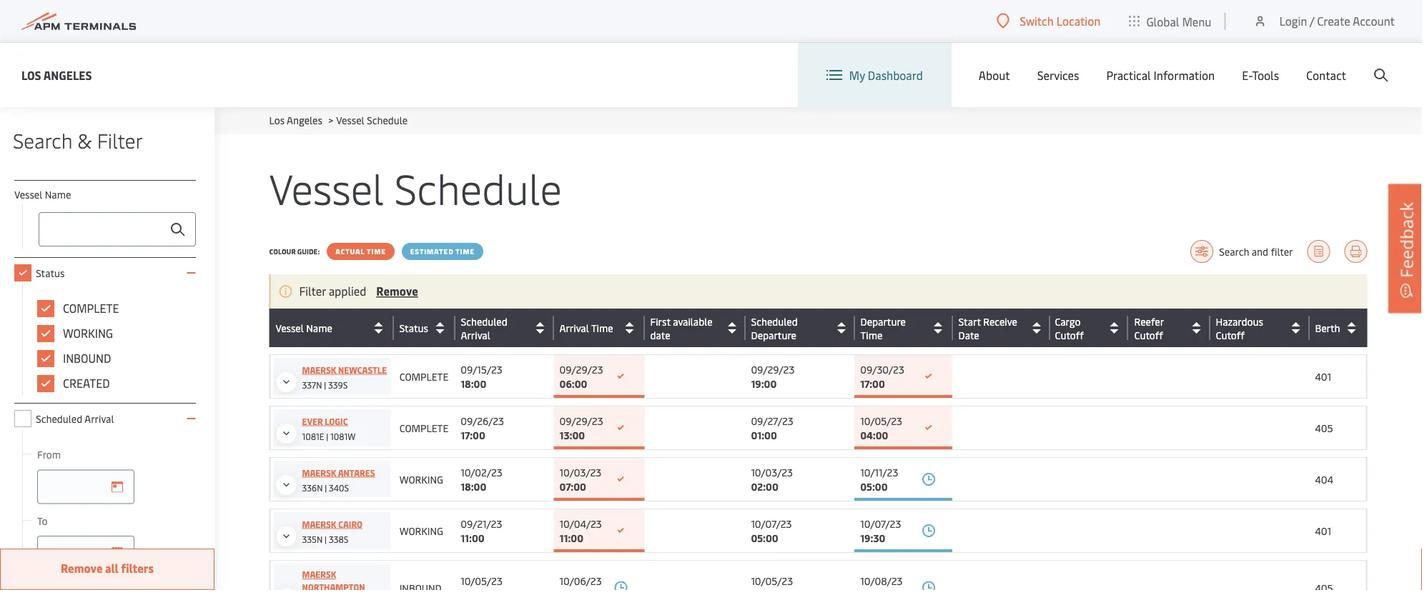 Task type: vqa. For each thing, say whether or not it's contained in the screenshot.
MAERSK NORTHAMPTON Button
yes



Task type: describe. For each thing, give the bounding box(es) containing it.
06:00
[[560, 377, 588, 391]]

estimated time
[[410, 247, 475, 256]]

10/11/23
[[861, 466, 899, 480]]

maersk for 09/15/23
[[302, 364, 336, 376]]

about button
[[979, 43, 1010, 107]]

337n
[[302, 379, 322, 391]]

services
[[1038, 67, 1080, 83]]

colour
[[269, 247, 296, 256]]

10/03/23 07:00
[[560, 466, 602, 494]]

10/02/23
[[461, 466, 503, 480]]

newcastle
[[338, 364, 387, 376]]

search and filter button
[[1191, 240, 1293, 263]]

/
[[1310, 13, 1315, 29]]

1 horizontal spatial 10/05/23
[[751, 574, 793, 588]]

login
[[1280, 13, 1308, 29]]

10/08/23
[[861, 574, 903, 588]]

10/07/23 19:30
[[861, 517, 901, 545]]

practical information
[[1107, 67, 1215, 83]]

10/04/23
[[560, 517, 602, 531]]

10/05/23 04:00
[[861, 414, 903, 442]]

1 vertical spatial filter
[[299, 284, 326, 299]]

336n
[[302, 482, 323, 494]]

practical
[[1107, 67, 1151, 83]]

practical information button
[[1107, 43, 1215, 107]]

and
[[1252, 245, 1269, 259]]

maersk for 09/21/23
[[302, 519, 336, 530]]

10/11/23 05:00
[[861, 466, 899, 494]]

global menu button
[[1115, 0, 1226, 43]]

filters
[[121, 561, 154, 576]]

dashboard
[[868, 67, 923, 83]]

actual time
[[336, 247, 386, 256]]

global menu
[[1147, 13, 1212, 29]]

COMPLETE checkbox
[[37, 300, 54, 318]]

remove button
[[376, 284, 418, 299]]

02:00
[[751, 480, 779, 494]]

applied
[[329, 284, 367, 299]]

time for estimated time
[[456, 247, 475, 256]]

17:00 for 09/26/23 17:00
[[461, 429, 485, 442]]

338s
[[329, 534, 349, 545]]

estimated
[[410, 247, 454, 256]]

create
[[1318, 13, 1351, 29]]

remove inside button
[[61, 561, 103, 576]]

search & filter
[[13, 126, 143, 153]]

maersk northampton
[[302, 569, 365, 591]]

my dashboard
[[850, 67, 923, 83]]

login / create account
[[1280, 13, 1395, 29]]

complete for 09/15/23 18:00
[[400, 370, 449, 384]]

maersk northampton button
[[276, 569, 388, 591]]

maersk for 10/02/23
[[302, 467, 336, 479]]

global
[[1147, 13, 1180, 29]]

WORKING checkbox
[[37, 325, 54, 343]]

ever
[[302, 416, 323, 427]]

10/03/23 for 07:00
[[560, 466, 602, 480]]

cairo
[[338, 519, 363, 530]]

from
[[37, 448, 61, 462]]

0 vertical spatial los angeles link
[[21, 66, 92, 84]]

18:00 for 09/15/23 18:00
[[461, 377, 487, 391]]

vessel schedule
[[269, 159, 562, 215]]

09/30/23 17:00
[[861, 363, 905, 391]]

09/29/23 for 19:00
[[751, 363, 795, 377]]

2 401 from the top
[[1315, 525, 1332, 538]]

login / create account link
[[1253, 0, 1395, 42]]

10/04/23 11:00
[[560, 517, 602, 545]]

09/26/23
[[461, 414, 504, 428]]

maersk antares 336n | 340s
[[302, 467, 375, 494]]

about
[[979, 67, 1010, 83]]

05:00 for 10/07/23 05:00
[[751, 532, 779, 545]]

contact button
[[1307, 43, 1347, 107]]

los for los angeles
[[21, 67, 41, 83]]

11:00 for 09/21/23 11:00
[[461, 532, 485, 545]]

10/06/23
[[560, 574, 602, 588]]

e-tools
[[1243, 67, 1280, 83]]

inbound
[[63, 351, 111, 366]]

switch location
[[1020, 13, 1101, 29]]

time for actual time
[[367, 247, 386, 256]]

e-
[[1243, 67, 1253, 83]]

tools
[[1253, 67, 1280, 83]]

09/27/23 01:00
[[751, 414, 794, 442]]

09/29/23 13:00
[[560, 414, 603, 442]]

INBOUND checkbox
[[37, 350, 54, 368]]

09/26/23 17:00
[[461, 414, 504, 442]]

405
[[1315, 422, 1334, 435]]

09/21/23 11:00
[[461, 517, 502, 545]]

09/30/23
[[861, 363, 905, 377]]

1 receive from the left
[[983, 315, 1018, 328]]

09/27/23
[[751, 414, 794, 428]]

antares
[[338, 467, 375, 479]]

contact
[[1307, 67, 1347, 83]]

04:00
[[861, 429, 889, 442]]

search for search & filter
[[13, 126, 72, 153]]

13:00
[[560, 429, 585, 442]]

09/15/23 18:00
[[461, 363, 503, 391]]

17:00 for 09/30/23 17:00
[[861, 377, 885, 391]]

all
[[105, 561, 119, 576]]

From text field
[[37, 470, 134, 505]]

19:30
[[861, 532, 886, 545]]

&
[[77, 126, 92, 153]]

1081w
[[330, 431, 356, 442]]



Task type: locate. For each thing, give the bounding box(es) containing it.
19:00
[[751, 377, 777, 391]]

2 vertical spatial complete
[[400, 422, 449, 435]]

2 11:00 from the left
[[560, 532, 584, 545]]

None text field
[[39, 212, 196, 247]]

remove all filters
[[61, 561, 154, 576]]

my dashboard button
[[827, 43, 923, 107]]

e-tools button
[[1243, 43, 1280, 107]]

los angeles > vessel schedule
[[269, 113, 408, 127]]

status button
[[399, 317, 452, 340], [400, 317, 451, 340]]

2 10/03/23 from the left
[[751, 466, 793, 480]]

filter right &
[[97, 126, 143, 153]]

09/29/23 06:00
[[560, 363, 603, 391]]

10/05/23 down 09/21/23 11:00
[[461, 574, 503, 588]]

None checkbox
[[14, 265, 31, 282], [14, 411, 31, 428], [14, 265, 31, 282], [14, 411, 31, 428]]

1 vertical spatial 401
[[1315, 525, 1332, 538]]

services button
[[1038, 43, 1080, 107]]

working
[[63, 326, 113, 341], [400, 473, 443, 487], [400, 525, 443, 538]]

| for 09/15/23 18:00
[[324, 379, 326, 391]]

0 horizontal spatial 11:00
[[461, 532, 485, 545]]

| inside maersk cairo 335n | 338s
[[325, 534, 327, 545]]

angeles up search & filter in the left of the page
[[43, 67, 92, 83]]

| for 09/21/23 11:00
[[325, 534, 327, 545]]

2 vertical spatial working
[[400, 525, 443, 538]]

10/03/23 up 02:00
[[751, 466, 793, 480]]

1 10/03/23 from the left
[[560, 466, 602, 480]]

0 vertical spatial complete
[[63, 301, 119, 316]]

1 horizontal spatial filter
[[299, 284, 326, 299]]

| left 338s
[[325, 534, 327, 545]]

scheduled departure
[[751, 315, 798, 342], [751, 315, 798, 342]]

1 horizontal spatial los
[[269, 113, 285, 127]]

maersk up 336n
[[302, 467, 336, 479]]

0 vertical spatial 17:00
[[861, 377, 885, 391]]

09/15/23
[[461, 363, 503, 377]]

0 vertical spatial los
[[21, 67, 41, 83]]

10/05/23
[[861, 414, 903, 428], [461, 574, 503, 588], [751, 574, 793, 588]]

name
[[45, 188, 71, 201], [306, 321, 332, 335], [306, 321, 332, 335]]

maersk newcastle 337n | 339s
[[302, 364, 387, 391]]

search for search and filter
[[1219, 245, 1250, 259]]

| left 340s
[[325, 482, 327, 494]]

2 maersk from the top
[[302, 467, 336, 479]]

1 horizontal spatial 10/03/23
[[751, 466, 793, 480]]

CREATED checkbox
[[37, 375, 54, 393]]

complete
[[63, 301, 119, 316], [400, 370, 449, 384], [400, 422, 449, 435]]

>
[[328, 113, 334, 127]]

1 vertical spatial 17:00
[[461, 429, 485, 442]]

0 vertical spatial remove
[[376, 284, 418, 299]]

account
[[1353, 13, 1395, 29]]

09/29/23 up 06:00
[[560, 363, 603, 377]]

cargo
[[1055, 315, 1081, 328], [1056, 315, 1081, 328]]

10/03/23 up 07:00
[[560, 466, 602, 480]]

0 horizontal spatial remove
[[61, 561, 103, 576]]

1 horizontal spatial search
[[1219, 245, 1250, 259]]

0 vertical spatial 05:00
[[861, 480, 888, 494]]

1 horizontal spatial 10/07/23
[[861, 517, 901, 531]]

los for los angeles > vessel schedule
[[269, 113, 285, 127]]

335n
[[302, 534, 323, 545]]

working left 10/02/23 18:00
[[400, 473, 443, 487]]

10/05/23 up 04:00
[[861, 414, 903, 428]]

1 horizontal spatial 05:00
[[861, 480, 888, 494]]

1 vertical spatial 05:00
[[751, 532, 779, 545]]

remove right applied
[[376, 284, 418, 299]]

angeles for los angeles
[[43, 67, 92, 83]]

1 11:00 from the left
[[461, 532, 485, 545]]

location
[[1057, 13, 1101, 29]]

departure time button
[[861, 315, 949, 342], [861, 315, 949, 342]]

401 down the 404
[[1315, 525, 1332, 538]]

menu
[[1183, 13, 1212, 29]]

05:00 inside 10/07/23 05:00
[[751, 532, 779, 545]]

information
[[1154, 67, 1215, 83]]

maersk inside maersk antares 336n | 340s
[[302, 467, 336, 479]]

maersk up the 335n
[[302, 519, 336, 530]]

0 vertical spatial search
[[13, 126, 72, 153]]

maersk inside the maersk northampton
[[302, 569, 336, 581]]

scheduled arrival
[[461, 315, 507, 342], [461, 315, 508, 342], [36, 412, 114, 426]]

4 maersk from the top
[[302, 569, 336, 581]]

1 horizontal spatial 17:00
[[861, 377, 885, 391]]

10/03/23
[[560, 466, 602, 480], [751, 466, 793, 480]]

working left 09/21/23 11:00
[[400, 525, 443, 538]]

maersk inside maersk newcastle 337n | 339s
[[302, 364, 336, 376]]

search left &
[[13, 126, 72, 153]]

11:00 for 10/04/23 11:00
[[560, 532, 584, 545]]

1 horizontal spatial remove
[[376, 284, 418, 299]]

maersk inside maersk cairo 335n | 338s
[[302, 519, 336, 530]]

17:00 down 09/26/23
[[461, 429, 485, 442]]

0 vertical spatial schedule
[[367, 113, 408, 127]]

colour guide:
[[269, 247, 320, 256]]

los inside los angeles link
[[21, 67, 41, 83]]

10/03/23 for 02:00
[[751, 466, 793, 480]]

maersk cairo 335n | 338s
[[302, 519, 363, 545]]

search left "and" on the right top of the page
[[1219, 245, 1250, 259]]

time right actual
[[367, 247, 386, 256]]

340s
[[329, 482, 349, 494]]

los
[[21, 67, 41, 83], [269, 113, 285, 127]]

17:00 inside the 09/26/23 17:00
[[461, 429, 485, 442]]

scheduled departure button
[[751, 315, 851, 342], [751, 315, 851, 342]]

hazardous
[[1216, 315, 1263, 328], [1216, 315, 1264, 328]]

05:00 down 02:00
[[751, 532, 779, 545]]

time right "estimated"
[[456, 247, 475, 256]]

18:00 down 10/02/23
[[461, 480, 487, 494]]

05:00 down 10/11/23
[[861, 480, 888, 494]]

10/07/23 05:00
[[751, 517, 792, 545]]

reefer cutoff button
[[1134, 315, 1207, 342], [1135, 315, 1207, 342]]

2 time from the left
[[456, 247, 475, 256]]

09/29/23 up 19:00
[[751, 363, 795, 377]]

remove left all
[[61, 561, 103, 576]]

los angeles link up search & filter in the left of the page
[[21, 66, 92, 84]]

0 vertical spatial angeles
[[43, 67, 92, 83]]

to
[[37, 514, 48, 528]]

1 vertical spatial los
[[269, 113, 285, 127]]

arrival time button
[[560, 317, 641, 340], [560, 317, 641, 340]]

339s
[[328, 379, 348, 391]]

start receive date
[[959, 315, 1018, 342], [959, 315, 1018, 342]]

complete left 09/15/23 18:00
[[400, 370, 449, 384]]

| inside maersk antares 336n | 340s
[[325, 482, 327, 494]]

01:00
[[751, 429, 777, 442]]

10/07/23 for 19:30
[[861, 517, 901, 531]]

0 horizontal spatial time
[[367, 247, 386, 256]]

0 vertical spatial 401
[[1315, 370, 1332, 384]]

my
[[850, 67, 865, 83]]

feedback
[[1395, 202, 1418, 278]]

11:00 down 10/04/23
[[560, 532, 584, 545]]

10/07/23 down 02:00
[[751, 517, 792, 531]]

los angeles link
[[21, 66, 92, 84], [269, 113, 322, 127]]

angeles for los angeles > vessel schedule
[[287, 113, 322, 127]]

working for 10/02/23 18:00
[[400, 473, 443, 487]]

filter applied remove
[[299, 284, 418, 299]]

angeles left >
[[287, 113, 322, 127]]

working for 09/21/23 11:00
[[400, 525, 443, 538]]

401 up 405 on the bottom right
[[1315, 370, 1332, 384]]

| right '1081e'
[[326, 431, 328, 442]]

0 horizontal spatial 10/05/23
[[461, 574, 503, 588]]

0 vertical spatial 18:00
[[461, 377, 487, 391]]

0 horizontal spatial 05:00
[[751, 532, 779, 545]]

10/05/23 down 10/07/23 05:00
[[751, 574, 793, 588]]

0 horizontal spatial 10/03/23
[[560, 466, 602, 480]]

0 horizontal spatial 17:00
[[461, 429, 485, 442]]

404
[[1315, 473, 1334, 487]]

filter
[[1271, 245, 1293, 259]]

09/29/23 up the '13:00' at the bottom of page
[[560, 414, 603, 428]]

complete left the 09/26/23 17:00
[[400, 422, 449, 435]]

0 horizontal spatial 10/07/23
[[751, 517, 792, 531]]

remove
[[376, 284, 418, 299], [61, 561, 103, 576]]

1 vertical spatial angeles
[[287, 113, 322, 127]]

scheduled
[[461, 315, 507, 328], [461, 315, 508, 328], [751, 315, 798, 328], [751, 315, 798, 328], [36, 412, 82, 426]]

maersk up 337n
[[302, 364, 336, 376]]

1 vertical spatial working
[[400, 473, 443, 487]]

09/29/23 for 06:00
[[560, 363, 603, 377]]

1 10/07/23 from the left
[[751, 517, 792, 531]]

| inside the ever logic 1081e | 1081w
[[326, 431, 328, 442]]

| left 339s
[[324, 379, 326, 391]]

2 18:00 from the top
[[461, 480, 487, 494]]

18:00 inside 10/02/23 18:00
[[461, 480, 487, 494]]

los angeles
[[21, 67, 92, 83]]

1 time from the left
[[367, 247, 386, 256]]

reefer
[[1134, 315, 1164, 328], [1135, 315, 1164, 328]]

1 vertical spatial search
[[1219, 245, 1250, 259]]

17:00 down 09/30/23
[[861, 377, 885, 391]]

0 vertical spatial filter
[[97, 126, 143, 153]]

| for 09/26/23 17:00
[[326, 431, 328, 442]]

07:00
[[560, 480, 586, 494]]

2 10/07/23 from the left
[[861, 517, 901, 531]]

09/29/23
[[560, 363, 603, 377], [751, 363, 795, 377], [560, 414, 603, 428]]

1 vertical spatial 18:00
[[461, 480, 487, 494]]

search
[[13, 126, 72, 153], [1219, 245, 1250, 259]]

1 horizontal spatial 11:00
[[560, 532, 584, 545]]

northampton
[[302, 582, 365, 591]]

0 horizontal spatial los angeles link
[[21, 66, 92, 84]]

status
[[36, 266, 65, 280], [399, 321, 428, 335], [400, 321, 429, 335]]

1 maersk from the top
[[302, 364, 336, 376]]

18:00 for 10/02/23 18:00
[[461, 480, 487, 494]]

1 18:00 from the top
[[461, 377, 487, 391]]

05:00 for 10/11/23 05:00
[[861, 480, 888, 494]]

complete for 09/26/23 17:00
[[400, 422, 449, 435]]

complete right complete checkbox
[[63, 301, 119, 316]]

ever logic 1081e | 1081w
[[302, 416, 356, 442]]

18:00 inside 09/15/23 18:00
[[461, 377, 487, 391]]

05:00 inside 10/11/23 05:00
[[861, 480, 888, 494]]

available
[[673, 315, 713, 328], [673, 315, 713, 328]]

1 vertical spatial complete
[[400, 370, 449, 384]]

time
[[367, 247, 386, 256], [456, 247, 475, 256]]

created
[[63, 376, 110, 391]]

search inside button
[[1219, 245, 1250, 259]]

arrival
[[560, 321, 589, 335], [560, 321, 589, 335], [461, 328, 490, 342], [461, 328, 490, 342], [85, 412, 114, 426]]

0 horizontal spatial los
[[21, 67, 41, 83]]

1 401 from the top
[[1315, 370, 1332, 384]]

1081e
[[302, 431, 324, 442]]

11:00 inside 09/21/23 11:00
[[461, 532, 485, 545]]

2 horizontal spatial 10/05/23
[[861, 414, 903, 428]]

los angeles link left >
[[269, 113, 322, 127]]

2 receive from the left
[[984, 315, 1018, 328]]

17:00
[[861, 377, 885, 391], [461, 429, 485, 442]]

1 horizontal spatial time
[[456, 247, 475, 256]]

guide:
[[297, 247, 320, 256]]

departure
[[861, 315, 906, 328], [861, 315, 906, 328], [751, 328, 797, 342], [751, 328, 797, 342]]

filter left applied
[[299, 284, 326, 299]]

1 horizontal spatial angeles
[[287, 113, 322, 127]]

11:00 inside 10/04/23 11:00
[[560, 532, 584, 545]]

1 vertical spatial remove
[[61, 561, 103, 576]]

| for 10/02/23 18:00
[[325, 482, 327, 494]]

17:00 inside 09/30/23 17:00
[[861, 377, 885, 391]]

vessel name
[[14, 188, 71, 201], [276, 321, 332, 335], [276, 321, 332, 335]]

09/29/23 19:00
[[751, 363, 795, 391]]

401
[[1315, 370, 1332, 384], [1315, 525, 1332, 538]]

departure time
[[861, 315, 906, 342], [861, 315, 906, 342]]

10/03/23 02:00
[[751, 466, 793, 494]]

18:00 down the 09/15/23 at bottom
[[461, 377, 487, 391]]

11:00 down '09/21/23'
[[461, 532, 485, 545]]

09/29/23 for 13:00
[[560, 414, 603, 428]]

3 maersk from the top
[[302, 519, 336, 530]]

search and filter
[[1219, 245, 1293, 259]]

0 horizontal spatial angeles
[[43, 67, 92, 83]]

10/07/23
[[751, 517, 792, 531], [861, 517, 901, 531]]

receive
[[983, 315, 1018, 328], [984, 315, 1018, 328]]

remove all filters button
[[0, 549, 215, 591]]

berth button
[[1315, 317, 1363, 340], [1316, 317, 1364, 340]]

maersk up northampton
[[302, 569, 336, 581]]

0 horizontal spatial search
[[13, 126, 72, 153]]

| inside maersk newcastle 337n | 339s
[[324, 379, 326, 391]]

1 horizontal spatial los angeles link
[[269, 113, 322, 127]]

1 vertical spatial los angeles link
[[269, 113, 322, 127]]

0 horizontal spatial filter
[[97, 126, 143, 153]]

10/07/23 up 19:30 in the right of the page
[[861, 517, 901, 531]]

0 vertical spatial working
[[63, 326, 113, 341]]

10/07/23 for 05:00
[[751, 517, 792, 531]]

1 vertical spatial schedule
[[394, 159, 562, 215]]

working up "inbound"
[[63, 326, 113, 341]]



